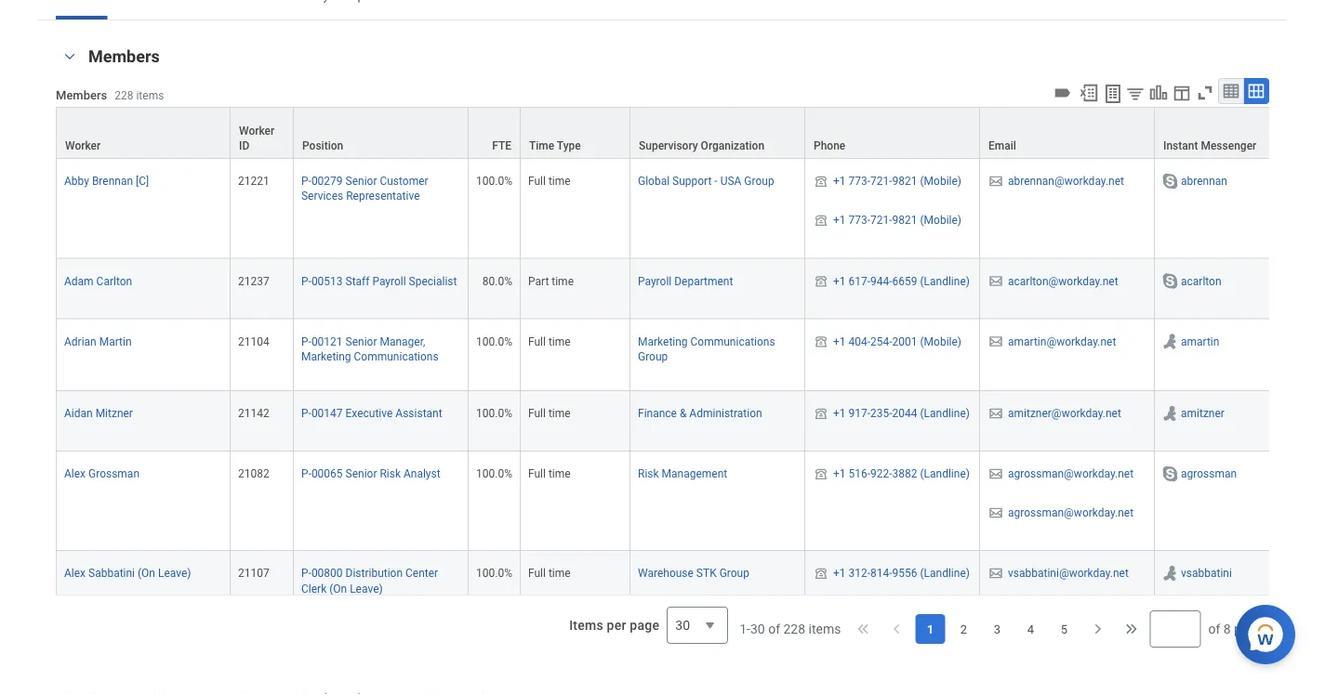 Task type: locate. For each thing, give the bounding box(es) containing it.
2 p- from the top
[[301, 275, 312, 288]]

0 vertical spatial phone image
[[813, 334, 830, 349]]

row containing alex sabbatini (on leave)
[[56, 552, 1326, 613]]

2 9821 from the top
[[893, 214, 918, 227]]

5 100.0% from the top
[[476, 568, 513, 581]]

2 +1 773-721-9821 (mobile) link from the top
[[834, 210, 962, 227]]

9821 up +1 617-944-6659 (landline) link
[[893, 214, 918, 227]]

00513
[[312, 275, 343, 288]]

0 vertical spatial aim image
[[1161, 333, 1180, 351]]

+1 773-721-9821 (mobile) link up +1 617-944-6659 (landline) link
[[834, 210, 962, 227]]

warehouse stk group
[[638, 568, 750, 581]]

items left chevron 2x left small icon
[[809, 622, 841, 637]]

skype image left "acarlton"
[[1161, 272, 1180, 291]]

2 row from the top
[[56, 159, 1326, 259]]

mitzner
[[95, 407, 133, 420]]

of right 30
[[769, 622, 781, 637]]

773- up 617-
[[849, 214, 871, 227]]

2 vertical spatial group
[[720, 568, 750, 581]]

(mobile)
[[921, 175, 962, 188], [921, 214, 962, 227], [921, 335, 962, 348]]

1 agrossman@workday.net from the top
[[1009, 468, 1134, 481]]

p- for 00065
[[301, 468, 312, 481]]

5 mail image from the top
[[988, 567, 1005, 582]]

members for members
[[88, 47, 160, 66]]

senior
[[346, 175, 377, 188], [346, 335, 377, 348], [346, 468, 377, 481]]

6 p- from the top
[[301, 568, 312, 581]]

mail image
[[988, 174, 1005, 189], [988, 334, 1005, 349]]

+1 for risk management
[[834, 468, 846, 481]]

1 horizontal spatial items
[[809, 622, 841, 637]]

3 full from the top
[[528, 407, 546, 420]]

0 vertical spatial communications
[[691, 335, 776, 348]]

1 phone image from the top
[[813, 174, 830, 189]]

p- left staff
[[301, 275, 312, 288]]

228 down members button
[[115, 89, 133, 102]]

1 horizontal spatial (on
[[330, 583, 347, 596]]

1 horizontal spatial communications
[[691, 335, 776, 348]]

(on right sabbatini
[[138, 568, 155, 581]]

1 +1 from the top
[[834, 175, 846, 188]]

5 +1 from the top
[[834, 407, 846, 420]]

skype image
[[1161, 172, 1180, 191], [1161, 272, 1180, 291]]

of
[[769, 622, 781, 637], [1209, 622, 1221, 637]]

full for p-00121 senior manager, marketing communications
[[528, 335, 546, 348]]

100.0% down "80.0%"
[[476, 335, 513, 348]]

1 vertical spatial worker
[[65, 140, 101, 153]]

supervisory
[[639, 140, 698, 153]]

aim image left amartin on the right of the page
[[1161, 333, 1180, 351]]

+1 inside 'link'
[[834, 568, 846, 581]]

senior up representative
[[346, 175, 377, 188]]

chevron 2x right small image
[[1122, 621, 1141, 639]]

0 vertical spatial mail image
[[988, 174, 1005, 189]]

senior inside 'p-00279 senior customer services representative'
[[346, 175, 377, 188]]

0 vertical spatial marketing
[[638, 335, 688, 348]]

p- up "services"
[[301, 175, 312, 188]]

2044
[[893, 407, 918, 420]]

228
[[115, 89, 133, 102], [784, 622, 806, 637]]

3 row from the top
[[56, 259, 1326, 320]]

4
[[1028, 623, 1035, 637]]

p- for 00147
[[301, 407, 312, 420]]

0 horizontal spatial items
[[136, 89, 164, 102]]

staff
[[346, 275, 370, 288]]

0 vertical spatial +1 773-721-9821 (mobile)
[[834, 175, 962, 188]]

2 (mobile) from the top
[[921, 214, 962, 227]]

p- right 21104
[[301, 335, 312, 348]]

toolbar inside members group
[[1050, 78, 1270, 107]]

aidan mitzner link
[[64, 404, 133, 420]]

+1 404-254-2001 (mobile) link
[[834, 332, 962, 348]]

0 vertical spatial skype image
[[1161, 172, 1180, 191]]

full time element for marketing
[[528, 332, 571, 348]]

721- up 944-
[[871, 214, 893, 227]]

worker id column header
[[231, 107, 294, 160]]

3 full time from the top
[[528, 407, 571, 420]]

1 horizontal spatial risk
[[638, 468, 659, 481]]

(landline) for +1 516-922-3882 (landline)
[[921, 468, 970, 481]]

0 vertical spatial items selected list
[[813, 171, 972, 247]]

0 horizontal spatial (on
[[138, 568, 155, 581]]

228 inside status
[[784, 622, 806, 637]]

1 100.0% from the top
[[476, 175, 513, 188]]

+1 773-721-9821 (mobile) link down phone column header
[[834, 171, 962, 188]]

1 vertical spatial marketing
[[301, 350, 351, 363]]

+1 917-235-2044 (landline) link
[[834, 404, 970, 420]]

0 horizontal spatial marketing
[[301, 350, 351, 363]]

email column header
[[981, 107, 1156, 160]]

payroll left "department"
[[638, 275, 672, 288]]

agrossman@workday.net link up vsabbatini@workday.net link
[[1009, 503, 1134, 520]]

100.0% right "center"
[[476, 568, 513, 581]]

1 horizontal spatial of
[[1209, 622, 1221, 637]]

marketing down 00121
[[301, 350, 351, 363]]

list inside pagination element
[[916, 615, 1080, 645]]

phone image left 312-
[[813, 567, 830, 582]]

1 vertical spatial 9821
[[893, 214, 918, 227]]

full time
[[528, 175, 571, 188], [528, 335, 571, 348], [528, 407, 571, 420], [528, 468, 571, 481], [528, 568, 571, 581]]

721-
[[871, 175, 893, 188], [871, 214, 893, 227]]

7 row from the top
[[56, 552, 1326, 613]]

aidan mitzner
[[64, 407, 133, 420]]

risk left analyst
[[380, 468, 401, 481]]

(mobile) up +1 617-944-6659 (landline) link
[[921, 214, 962, 227]]

0 vertical spatial 773-
[[849, 175, 871, 188]]

group right usa on the right
[[745, 175, 775, 188]]

1 full from the top
[[528, 175, 546, 188]]

3882
[[893, 468, 918, 481]]

1 vertical spatial aim image
[[1161, 565, 1180, 584]]

2 phone image from the top
[[813, 567, 830, 582]]

p- inside 'p-00279 senior customer services representative'
[[301, 175, 312, 188]]

risk left management
[[638, 468, 659, 481]]

0 horizontal spatial communications
[[354, 350, 439, 363]]

4 full from the top
[[528, 468, 546, 481]]

1 (landline) from the top
[[921, 275, 970, 288]]

full time for warehouse stk group
[[528, 568, 571, 581]]

773- down phone column header
[[849, 175, 871, 188]]

1 full time element from the top
[[528, 171, 571, 188]]

items per page element
[[567, 596, 729, 656]]

100.0% right assistant
[[476, 407, 513, 420]]

aim image left vsabbatini
[[1161, 565, 1180, 584]]

1 +1 773-721-9821 (mobile) link from the top
[[834, 171, 962, 188]]

alex sabbatini (on leave)
[[64, 568, 191, 581]]

agrossman@workday.net up vsabbatini@workday.net link
[[1009, 507, 1134, 520]]

2 (landline) from the top
[[921, 407, 970, 420]]

position column header
[[294, 107, 469, 160]]

instant messenger
[[1164, 140, 1257, 153]]

+1 773-721-9821 (mobile) up +1 617-944-6659 (landline) link
[[834, 214, 962, 227]]

marketing down payroll department at the top of the page
[[638, 335, 688, 348]]

0 horizontal spatial of
[[769, 622, 781, 637]]

p- right 21082
[[301, 468, 312, 481]]

1 vertical spatial mail image
[[988, 334, 1005, 349]]

martin
[[99, 335, 132, 348]]

worker for worker
[[65, 140, 101, 153]]

vsabbatini@workday.net link
[[1009, 564, 1129, 581]]

tab list
[[37, 0, 1289, 20]]

aim image for amartin
[[1161, 333, 1180, 351]]

100.0% down fte in the left top of the page
[[476, 175, 513, 188]]

phone image
[[813, 174, 830, 189], [813, 213, 830, 228], [813, 274, 830, 289], [813, 406, 830, 421], [813, 467, 830, 482]]

group
[[745, 175, 775, 188], [638, 350, 668, 363], [720, 568, 750, 581]]

3 phone image from the top
[[813, 274, 830, 289]]

0 horizontal spatial risk
[[380, 468, 401, 481]]

alex sabbatini (on leave) link
[[64, 564, 191, 581]]

1 alex from the top
[[64, 468, 86, 481]]

leave) down the distribution on the left bottom of the page
[[350, 583, 383, 596]]

1 vertical spatial agrossman@workday.net
[[1009, 507, 1134, 520]]

4 phone image from the top
[[813, 406, 830, 421]]

(landline) right '6659'
[[921, 275, 970, 288]]

p- inside p-00800 distribution center clerk (on leave)
[[301, 568, 312, 581]]

2 mail image from the top
[[988, 334, 1005, 349]]

click to view/edit grid preferences image
[[1172, 83, 1193, 103]]

1 horizontal spatial 228
[[784, 622, 806, 637]]

2 vertical spatial senior
[[346, 468, 377, 481]]

phone image left 404-
[[813, 334, 830, 349]]

items inside status
[[809, 622, 841, 637]]

p-00147 executive assistant link
[[301, 404, 443, 420]]

0 vertical spatial members
[[88, 47, 160, 66]]

1 full time from the top
[[528, 175, 571, 188]]

group inside the 'marketing communications group'
[[638, 350, 668, 363]]

p- for 00513
[[301, 275, 312, 288]]

items up worker popup button
[[136, 89, 164, 102]]

0 vertical spatial (mobile)
[[921, 175, 962, 188]]

0 horizontal spatial items selected list
[[813, 171, 972, 247]]

1 vertical spatial items selected list
[[988, 464, 1147, 540]]

1 mail image from the top
[[988, 274, 1005, 289]]

1 vertical spatial 721-
[[871, 214, 893, 227]]

(landline) right 2044
[[921, 407, 970, 420]]

30
[[751, 622, 765, 637]]

0 vertical spatial 228
[[115, 89, 133, 102]]

21237
[[238, 275, 270, 288]]

full time element for finance
[[528, 404, 571, 420]]

toolbar
[[1050, 78, 1270, 107]]

4 full time element from the top
[[528, 464, 571, 481]]

1 horizontal spatial payroll
[[638, 275, 672, 288]]

row
[[56, 107, 1326, 160], [56, 159, 1326, 259], [56, 259, 1326, 320], [56, 320, 1326, 391], [56, 391, 1326, 452], [56, 452, 1326, 552], [56, 552, 1326, 613]]

2 phone image from the top
[[813, 213, 830, 228]]

&
[[680, 407, 687, 420]]

1 vertical spatial +1 773-721-9821 (mobile) link
[[834, 210, 962, 227]]

instant
[[1164, 140, 1199, 153]]

group up finance
[[638, 350, 668, 363]]

time for global support - usa group
[[549, 175, 571, 188]]

alex left sabbatini
[[64, 568, 86, 581]]

7 +1 from the top
[[834, 568, 846, 581]]

row containing adam carlton
[[56, 259, 1326, 320]]

adam carlton
[[64, 275, 132, 288]]

5 full time element from the top
[[528, 564, 571, 581]]

9821
[[893, 175, 918, 188], [893, 214, 918, 227]]

21104
[[238, 335, 270, 348]]

9556
[[893, 568, 918, 581]]

1 senior from the top
[[346, 175, 377, 188]]

p-00065 senior risk analyst
[[301, 468, 441, 481]]

position
[[302, 140, 344, 153]]

0 vertical spatial worker
[[239, 125, 275, 138]]

p- inside p-00121 senior manager, marketing communications
[[301, 335, 312, 348]]

0 vertical spatial leave)
[[158, 568, 191, 581]]

1 phone image from the top
[[813, 334, 830, 349]]

1 vertical spatial group
[[638, 350, 668, 363]]

0 horizontal spatial leave)
[[158, 568, 191, 581]]

amitzner@workday.net
[[1009, 407, 1122, 420]]

100.0% for p-00147 executive assistant
[[476, 407, 513, 420]]

0 vertical spatial senior
[[346, 175, 377, 188]]

skype image left abrennan
[[1161, 172, 1180, 191]]

6 row from the top
[[56, 452, 1326, 552]]

2 senior from the top
[[346, 335, 377, 348]]

mail image for abrennan@workday.net
[[988, 174, 1005, 189]]

mail image for +1 312-814-9556 (landline)
[[988, 567, 1005, 582]]

4 100.0% from the top
[[476, 468, 513, 481]]

full time element for global
[[528, 171, 571, 188]]

p-
[[301, 175, 312, 188], [301, 275, 312, 288], [301, 335, 312, 348], [301, 407, 312, 420], [301, 468, 312, 481], [301, 568, 312, 581]]

of left "8"
[[1209, 622, 1221, 637]]

adrian martin
[[64, 335, 132, 348]]

mail image down email
[[988, 174, 1005, 189]]

(on down "00800"
[[330, 583, 347, 596]]

worker
[[239, 125, 275, 138], [65, 140, 101, 153]]

0 vertical spatial alex
[[64, 468, 86, 481]]

leave) inside p-00800 distribution center clerk (on leave)
[[350, 583, 383, 596]]

(landline)
[[921, 275, 970, 288], [921, 407, 970, 420], [921, 468, 970, 481], [921, 568, 970, 581]]

+1 917-235-2044 (landline)
[[834, 407, 970, 420]]

721- down phone column header
[[871, 175, 893, 188]]

worker up 'abby'
[[65, 140, 101, 153]]

(landline) right 3882
[[921, 468, 970, 481]]

1 aim image from the top
[[1161, 333, 1180, 351]]

1 vertical spatial (mobile)
[[921, 214, 962, 227]]

alex left grossman
[[64, 468, 86, 481]]

1 vertical spatial items
[[809, 622, 841, 637]]

6 +1 from the top
[[834, 468, 846, 481]]

1 vertical spatial communications
[[354, 350, 439, 363]]

mail image left the amartin@workday.net
[[988, 334, 1005, 349]]

(mobile) down phone column header
[[921, 175, 962, 188]]

1-30 of 228 items
[[740, 622, 841, 637]]

+1 773-721-9821 (mobile) down phone column header
[[834, 175, 962, 188]]

2 vertical spatial (mobile)
[[921, 335, 962, 348]]

time
[[529, 140, 555, 153]]

group right stk
[[720, 568, 750, 581]]

time type button
[[521, 108, 630, 158]]

members for members 228 items
[[56, 88, 107, 102]]

1 of from the left
[[769, 622, 781, 637]]

p-00121 senior manager, marketing communications
[[301, 335, 439, 363]]

senior right 00065
[[346, 468, 377, 481]]

5 phone image from the top
[[813, 467, 830, 482]]

2 agrossman@workday.net from the top
[[1009, 507, 1134, 520]]

2 full time from the top
[[528, 335, 571, 348]]

1 p- from the top
[[301, 175, 312, 188]]

worker for worker id
[[239, 125, 275, 138]]

5 full time from the top
[[528, 568, 571, 581]]

1 horizontal spatial marketing
[[638, 335, 688, 348]]

p- right '21142'
[[301, 407, 312, 420]]

5 p- from the top
[[301, 468, 312, 481]]

3 full time element from the top
[[528, 404, 571, 420]]

4 +1 from the top
[[834, 335, 846, 348]]

100.0% right analyst
[[476, 468, 513, 481]]

p- for 00121
[[301, 335, 312, 348]]

1 vertical spatial agrossman@workday.net link
[[1009, 503, 1134, 520]]

communications down manager,
[[354, 350, 439, 363]]

full
[[528, 175, 546, 188], [528, 335, 546, 348], [528, 407, 546, 420], [528, 468, 546, 481], [528, 568, 546, 581]]

full for p-00800 distribution center clerk (on leave)
[[528, 568, 546, 581]]

global
[[638, 175, 670, 188]]

(mobile) right 2001
[[921, 335, 962, 348]]

time type column header
[[521, 107, 631, 160]]

pagination element
[[740, 596, 1270, 663]]

1 vertical spatial 773-
[[849, 214, 871, 227]]

worker inside worker popup button
[[65, 140, 101, 153]]

payroll right staff
[[373, 275, 406, 288]]

1 vertical spatial skype image
[[1161, 272, 1180, 291]]

0 horizontal spatial 228
[[115, 89, 133, 102]]

senior inside p-00121 senior manager, marketing communications
[[346, 335, 377, 348]]

2 full from the top
[[528, 335, 546, 348]]

3 100.0% from the top
[[476, 407, 513, 420]]

1 vertical spatial alex
[[64, 568, 86, 581]]

0 vertical spatial agrossman@workday.net link
[[1009, 464, 1134, 481]]

0 vertical spatial items
[[136, 89, 164, 102]]

full time element
[[528, 171, 571, 188], [528, 332, 571, 348], [528, 404, 571, 420], [528, 464, 571, 481], [528, 564, 571, 581]]

risk management link
[[638, 464, 728, 481]]

alex grossman
[[64, 468, 140, 481]]

skype image
[[1161, 465, 1180, 484]]

-
[[715, 175, 718, 188]]

phone image for payroll department
[[813, 274, 830, 289]]

agrossman@workday.net down amitzner@workday.net
[[1009, 468, 1134, 481]]

1 773- from the top
[[849, 175, 871, 188]]

4 full time from the top
[[528, 468, 571, 481]]

p- up clerk
[[301, 568, 312, 581]]

1 +1 773-721-9821 (mobile) from the top
[[834, 175, 962, 188]]

1 vertical spatial members
[[56, 88, 107, 102]]

0 vertical spatial 721-
[[871, 175, 893, 188]]

1 vertical spatial (on
[[330, 583, 347, 596]]

516-
[[849, 468, 871, 481]]

2 alex from the top
[[64, 568, 86, 581]]

worker button
[[57, 108, 230, 158]]

6659
[[893, 275, 918, 288]]

pages
[[1235, 622, 1270, 637]]

communications down "department"
[[691, 335, 776, 348]]

Go to page number text field
[[1150, 611, 1201, 649]]

members up the members 228 items
[[88, 47, 160, 66]]

4 row from the top
[[56, 320, 1326, 391]]

finance & administration link
[[638, 404, 763, 420]]

mail image for +1 917-235-2044 (landline)
[[988, 406, 1005, 421]]

3 p- from the top
[[301, 335, 312, 348]]

2 risk from the left
[[638, 468, 659, 481]]

228 right 30
[[784, 622, 806, 637]]

1 agrossman@workday.net link from the top
[[1009, 464, 1134, 481]]

phone image
[[813, 334, 830, 349], [813, 567, 830, 582]]

abrennan@workday.net link
[[1009, 171, 1125, 188]]

items selected list up +1 617-944-6659 (landline) link
[[813, 171, 972, 247]]

3 (landline) from the top
[[921, 468, 970, 481]]

2 mail image from the top
[[988, 406, 1005, 421]]

2 +1 from the top
[[834, 214, 846, 227]]

finance & administration
[[638, 407, 763, 420]]

1 vertical spatial senior
[[346, 335, 377, 348]]

time for risk management
[[549, 468, 571, 481]]

0 vertical spatial agrossman@workday.net
[[1009, 468, 1134, 481]]

1 vertical spatial leave)
[[350, 583, 383, 596]]

9821 down phone column header
[[893, 175, 918, 188]]

items
[[570, 618, 604, 634]]

2 full time element from the top
[[528, 332, 571, 348]]

worker inside worker id popup button
[[239, 125, 275, 138]]

select to filter grid data image
[[1126, 84, 1146, 103]]

3 +1 from the top
[[834, 275, 846, 288]]

5 row from the top
[[56, 391, 1326, 452]]

risk
[[380, 468, 401, 481], [638, 468, 659, 481]]

p-00800 distribution center clerk (on leave)
[[301, 568, 438, 596]]

1 horizontal spatial leave)
[[350, 583, 383, 596]]

chevron down image
[[59, 50, 81, 63]]

items selected list
[[813, 171, 972, 247], [988, 464, 1147, 540]]

2 of from the left
[[1209, 622, 1221, 637]]

1 vertical spatial 228
[[784, 622, 806, 637]]

1-30 of 228 items status
[[740, 621, 841, 639]]

1 row from the top
[[56, 107, 1326, 160]]

row containing adrian martin
[[56, 320, 1326, 391]]

0 vertical spatial +1 773-721-9821 (mobile) link
[[834, 171, 962, 188]]

aim image
[[1161, 333, 1180, 351], [1161, 565, 1180, 584]]

time for marketing communications group
[[549, 335, 571, 348]]

2 skype image from the top
[[1161, 272, 1180, 291]]

4 button
[[1016, 615, 1046, 645]]

members down chevron down 'image'
[[56, 88, 107, 102]]

leave) right sabbatini
[[158, 568, 191, 581]]

2 100.0% from the top
[[476, 335, 513, 348]]

part time element
[[528, 271, 574, 288]]

adrian martin link
[[64, 332, 132, 348]]

+1 312-814-9556 (landline)
[[834, 568, 970, 581]]

+1 for warehouse stk group
[[834, 568, 846, 581]]

marketing
[[638, 335, 688, 348], [301, 350, 351, 363]]

1 mail image from the top
[[988, 174, 1005, 189]]

3 button
[[983, 615, 1013, 645]]

2 aim image from the top
[[1161, 565, 1180, 584]]

mail image
[[988, 274, 1005, 289], [988, 406, 1005, 421], [988, 467, 1005, 482], [988, 506, 1005, 521], [988, 567, 1005, 582]]

agrossman@workday.net link down amitzner@workday.net
[[1009, 464, 1134, 481]]

4 (landline) from the top
[[921, 568, 970, 581]]

time for finance & administration
[[549, 407, 571, 420]]

1 vertical spatial +1 773-721-9821 (mobile)
[[834, 214, 962, 227]]

(landline) inside 'link'
[[921, 568, 970, 581]]

amartin
[[1182, 335, 1220, 348]]

warehouse stk group link
[[638, 564, 750, 581]]

(landline) right 9556
[[921, 568, 970, 581]]

0 horizontal spatial payroll
[[373, 275, 406, 288]]

communications inside the 'marketing communications group'
[[691, 335, 776, 348]]

full for p-00147 executive assistant
[[528, 407, 546, 420]]

items selected list up vsabbatini@workday.net link
[[988, 464, 1147, 540]]

worker up the id
[[239, 125, 275, 138]]

1 vertical spatial phone image
[[813, 567, 830, 582]]

full for p-00279 senior customer services representative
[[528, 175, 546, 188]]

p-00121 senior manager, marketing communications link
[[301, 332, 439, 363]]

list containing 2
[[916, 615, 1080, 645]]

0 vertical spatial 9821
[[893, 175, 918, 188]]

items selected list containing +1 773-721-9821 (mobile)
[[813, 171, 972, 247]]

payroll department link
[[638, 271, 733, 288]]

5 full from the top
[[528, 568, 546, 581]]

4 p- from the top
[[301, 407, 312, 420]]

0 horizontal spatial worker
[[65, 140, 101, 153]]

p-00800 distribution center clerk (on leave) link
[[301, 564, 438, 596]]

1 skype image from the top
[[1161, 172, 1180, 191]]

1 horizontal spatial worker
[[239, 125, 275, 138]]

1 horizontal spatial items selected list
[[988, 464, 1147, 540]]

p-00279 senior customer services representative
[[301, 175, 429, 203]]

full for p-00065 senior risk analyst
[[528, 468, 546, 481]]

4 mail image from the top
[[988, 506, 1005, 521]]

senior right 00121
[[346, 335, 377, 348]]

list
[[916, 615, 1080, 645]]



Task type: describe. For each thing, give the bounding box(es) containing it.
row containing aidan mitzner
[[56, 391, 1326, 452]]

per
[[607, 618, 627, 634]]

917-
[[849, 407, 871, 420]]

+1 516-922-3882 (landline)
[[834, 468, 970, 481]]

228 inside the members 228 items
[[115, 89, 133, 102]]

representative
[[346, 190, 420, 203]]

supervisory organization column header
[[631, 107, 806, 160]]

email button
[[981, 108, 1155, 158]]

management
[[662, 468, 728, 481]]

abrennan@workday.net
[[1009, 175, 1125, 188]]

vsabbatini@workday.net
[[1009, 568, 1129, 581]]

page
[[630, 618, 660, 634]]

100.0% for p-00279 senior customer services representative
[[476, 175, 513, 188]]

p- for 00279
[[301, 175, 312, 188]]

(on inside p-00800 distribution center clerk (on leave)
[[330, 583, 347, 596]]

skype image for acarlton
[[1161, 272, 1180, 291]]

expand/collapse chart image
[[1149, 83, 1169, 103]]

expand table image
[[1248, 82, 1266, 100]]

2 721- from the top
[[871, 214, 893, 227]]

amitzner link
[[1182, 404, 1225, 420]]

time for payroll department
[[552, 275, 574, 288]]

full time for global support - usa group
[[528, 175, 571, 188]]

messenger
[[1201, 140, 1257, 153]]

position button
[[294, 108, 468, 158]]

tag image
[[1053, 83, 1074, 103]]

00147
[[312, 407, 343, 420]]

organization
[[701, 140, 765, 153]]

aim image for vsabbatini
[[1161, 565, 1180, 584]]

clerk
[[301, 583, 327, 596]]

administration
[[690, 407, 763, 420]]

items inside the members 228 items
[[136, 89, 164, 102]]

abby
[[64, 175, 89, 188]]

mail image for +1 617-944-6659 (landline)
[[988, 274, 1005, 289]]

row containing abby brennan [c]
[[56, 159, 1326, 259]]

100.0% for p-00121 senior manager, marketing communications
[[476, 335, 513, 348]]

items selected list containing agrossman@workday.net
[[988, 464, 1147, 540]]

2 payroll from the left
[[638, 275, 672, 288]]

phone column header
[[806, 107, 981, 160]]

[c]
[[136, 175, 149, 188]]

p-00513 staff payroll specialist
[[301, 275, 457, 288]]

abby brennan [c] link
[[64, 171, 149, 188]]

customer
[[380, 175, 429, 188]]

communications inside p-00121 senior manager, marketing communications
[[354, 350, 439, 363]]

marketing inside p-00121 senior manager, marketing communications
[[301, 350, 351, 363]]

agrossman@workday.net for first agrossman@workday.net link from the bottom
[[1009, 507, 1134, 520]]

phone image for +1 312-814-9556 (landline)
[[813, 567, 830, 582]]

abrennan
[[1182, 175, 1228, 188]]

id
[[239, 140, 250, 153]]

8
[[1224, 622, 1231, 637]]

312-
[[849, 568, 871, 581]]

chevron 2x left small image
[[854, 621, 873, 639]]

members 228 items
[[56, 88, 164, 102]]

2 +1 773-721-9821 (mobile) from the top
[[834, 214, 962, 227]]

+1 for finance & administration
[[834, 407, 846, 420]]

phone image for +1 404-254-2001 (mobile)
[[813, 334, 830, 349]]

+1 617-944-6659 (landline) link
[[834, 271, 970, 288]]

235-
[[871, 407, 893, 420]]

marketing inside the 'marketing communications group'
[[638, 335, 688, 348]]

acarlton link
[[1182, 271, 1222, 288]]

amitzner@workday.net link
[[1009, 404, 1122, 420]]

members group
[[56, 46, 1326, 695]]

0 vertical spatial group
[[745, 175, 775, 188]]

risk management
[[638, 468, 728, 481]]

vsabbatini
[[1182, 568, 1233, 581]]

1 9821 from the top
[[893, 175, 918, 188]]

5 button
[[1050, 615, 1080, 645]]

agrossman@workday.net for 1st agrossman@workday.net link
[[1009, 468, 1134, 481]]

+1 516-922-3882 (landline) link
[[834, 464, 970, 481]]

services
[[301, 190, 343, 203]]

carlton
[[96, 275, 132, 288]]

p-00513 staff payroll specialist link
[[301, 271, 457, 288]]

+1 for payroll department
[[834, 275, 846, 288]]

p- for 00800
[[301, 568, 312, 581]]

+1 404-254-2001 (mobile)
[[834, 335, 962, 348]]

full time element for risk
[[528, 464, 571, 481]]

3 senior from the top
[[346, 468, 377, 481]]

1 721- from the top
[[871, 175, 893, 188]]

(landline) for +1 312-814-9556 (landline)
[[921, 568, 970, 581]]

404-
[[849, 335, 871, 348]]

full time for risk management
[[528, 468, 571, 481]]

time for warehouse stk group
[[549, 568, 571, 581]]

of inside status
[[769, 622, 781, 637]]

1-
[[740, 622, 751, 637]]

group for warehouse stk group
[[720, 568, 750, 581]]

2001
[[893, 335, 918, 348]]

fullscreen image
[[1196, 83, 1216, 103]]

944-
[[871, 275, 893, 288]]

aim image
[[1161, 404, 1180, 423]]

marketing communications group
[[638, 335, 776, 363]]

warehouse
[[638, 568, 694, 581]]

phone image for finance & administration
[[813, 406, 830, 421]]

21107
[[238, 568, 270, 581]]

export to worksheets image
[[1102, 83, 1125, 105]]

1 payroll from the left
[[373, 275, 406, 288]]

3 (mobile) from the top
[[921, 335, 962, 348]]

814-
[[871, 568, 893, 581]]

phone image for risk management
[[813, 467, 830, 482]]

254-
[[871, 335, 893, 348]]

department
[[675, 275, 733, 288]]

full time element for warehouse
[[528, 564, 571, 581]]

0 vertical spatial (on
[[138, 568, 155, 581]]

brennan
[[92, 175, 133, 188]]

adam
[[64, 275, 94, 288]]

analyst
[[404, 468, 441, 481]]

1 risk from the left
[[380, 468, 401, 481]]

922-
[[871, 468, 893, 481]]

fte
[[492, 140, 512, 153]]

mail image for amartin@workday.net
[[988, 334, 1005, 349]]

3 mail image from the top
[[988, 467, 1005, 482]]

senior for communications
[[346, 335, 377, 348]]

members button
[[88, 47, 160, 66]]

100.0% for p-00800 distribution center clerk (on leave)
[[476, 568, 513, 581]]

time type
[[529, 140, 581, 153]]

00279
[[312, 175, 343, 188]]

supervisory organization
[[639, 140, 765, 153]]

2 773- from the top
[[849, 214, 871, 227]]

1 (mobile) from the top
[[921, 175, 962, 188]]

full time for marketing communications group
[[528, 335, 571, 348]]

global support - usa group
[[638, 175, 775, 188]]

2
[[961, 623, 968, 637]]

supervisory organization button
[[631, 108, 805, 158]]

alex for alex grossman
[[64, 468, 86, 481]]

(landline) for +1 617-944-6659 (landline)
[[921, 275, 970, 288]]

p-00279 senior customer services representative link
[[301, 171, 429, 203]]

fte button
[[469, 108, 520, 158]]

+1 312-814-9556 (landline) link
[[834, 564, 970, 581]]

risk inside 'link'
[[638, 468, 659, 481]]

senior for representative
[[346, 175, 377, 188]]

row containing worker id
[[56, 107, 1326, 160]]

export to excel image
[[1079, 83, 1100, 103]]

chevron right small image
[[1089, 621, 1108, 639]]

617-
[[849, 275, 871, 288]]

chevron left small image
[[888, 621, 907, 639]]

full time for finance & administration
[[528, 407, 571, 420]]

specialist
[[409, 275, 457, 288]]

+1 for marketing communications group
[[834, 335, 846, 348]]

instant messenger button
[[1156, 108, 1326, 158]]

(landline) for +1 917-235-2044 (landline)
[[921, 407, 970, 420]]

table image
[[1222, 82, 1241, 100]]

fte column header
[[469, 107, 521, 160]]

group for marketing communications group
[[638, 350, 668, 363]]

worker column header
[[56, 107, 231, 160]]

worker id button
[[231, 108, 293, 158]]

21142
[[238, 407, 270, 420]]

80.0%
[[483, 275, 513, 288]]

row containing alex grossman
[[56, 452, 1326, 552]]

2 agrossman@workday.net link from the top
[[1009, 503, 1134, 520]]

acarlton
[[1182, 275, 1222, 288]]

alex for alex sabbatini (on leave)
[[64, 568, 86, 581]]

marketing communications group link
[[638, 332, 776, 363]]

amartin@workday.net
[[1009, 335, 1117, 348]]

21221
[[238, 175, 270, 188]]

p-00065 senior risk analyst link
[[301, 464, 441, 481]]

100.0% for p-00065 senior risk analyst
[[476, 468, 513, 481]]

center
[[406, 568, 438, 581]]

skype image for abrennan
[[1161, 172, 1180, 191]]

aidan
[[64, 407, 93, 420]]



Task type: vqa. For each thing, say whether or not it's contained in the screenshot.
24
no



